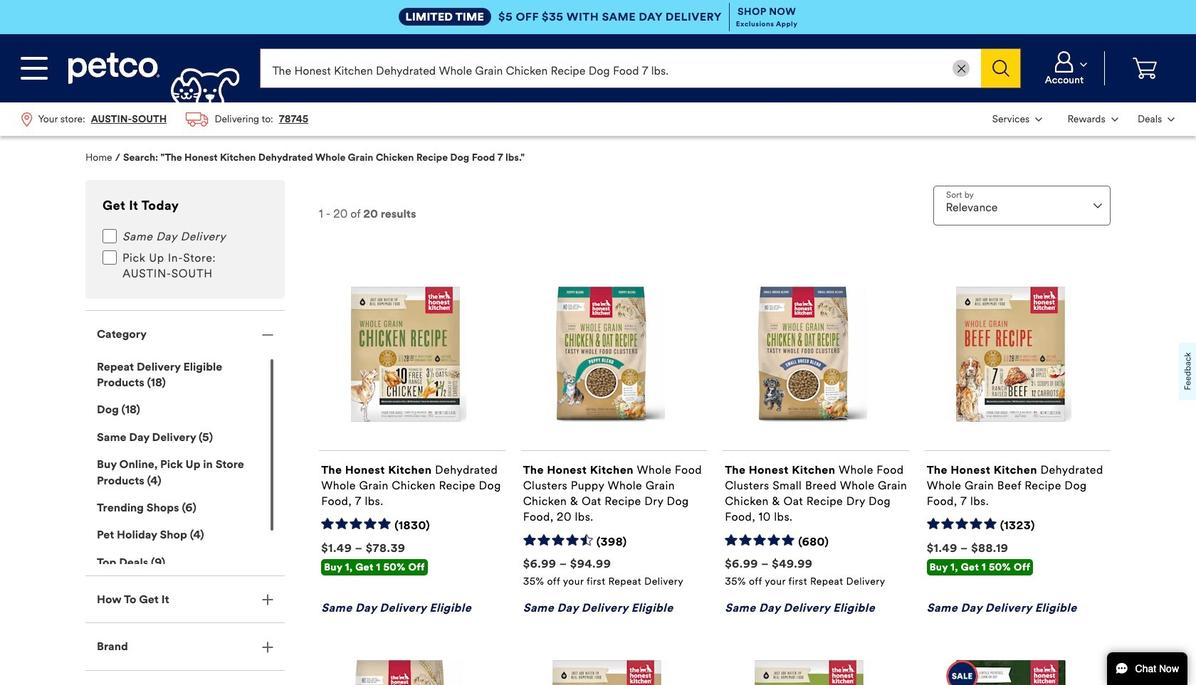 Task type: vqa. For each thing, say whether or not it's contained in the screenshot.
clean in the At-home brushing keeps your dog's coat clean and mat-free and stimulates capillaries and natural oil production for a healthy skin & coat.
no



Task type: locate. For each thing, give the bounding box(es) containing it.
list
[[11, 103, 318, 136], [983, 103, 1185, 136]]

1 horizontal spatial list
[[983, 103, 1185, 136]]

0 horizontal spatial list
[[11, 103, 318, 136]]

2 list from the left
[[983, 103, 1185, 136]]

clear search field text image
[[958, 65, 966, 73]]

Search search field
[[260, 48, 982, 88]]



Task type: describe. For each thing, give the bounding box(es) containing it.
1 list from the left
[[11, 103, 318, 136]]

search image
[[993, 60, 1010, 77]]



